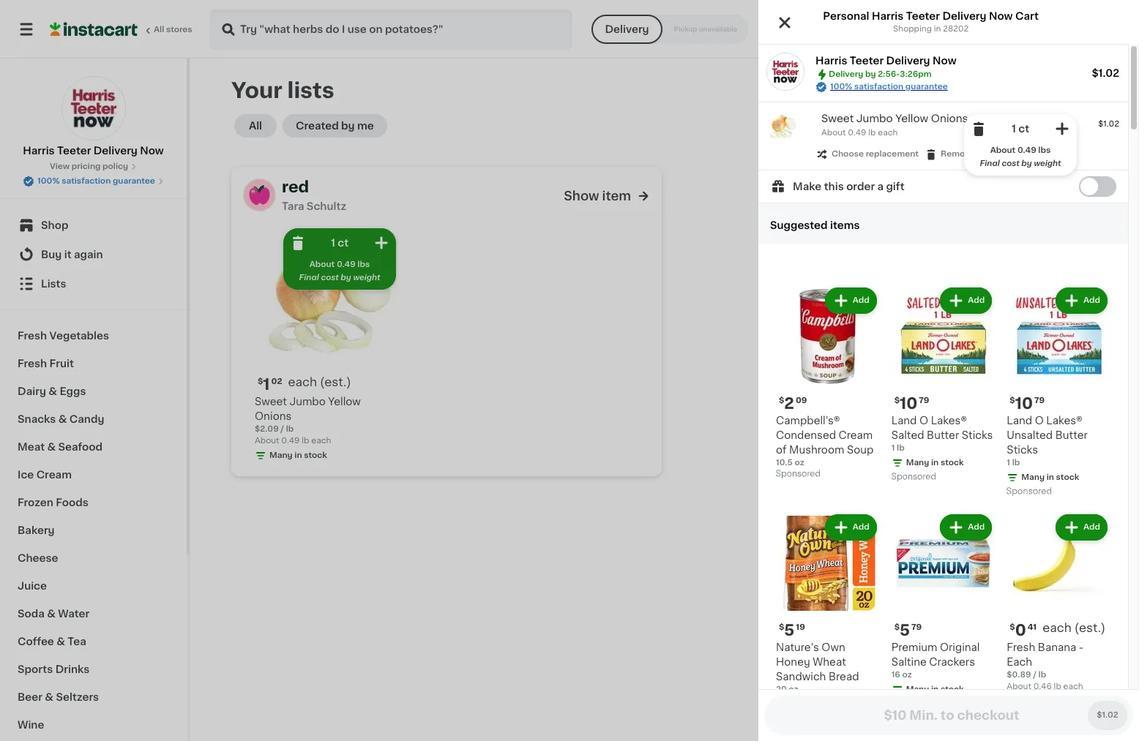Task type: vqa. For each thing, say whether or not it's contained in the screenshot.
the rightmost 5
yes



Task type: locate. For each thing, give the bounding box(es) containing it.
show item
[[564, 190, 631, 202]]

sponsored badge image for land o lakes® salted butter sticks
[[892, 473, 936, 482]]

butter inside land o lakes® unsalted butter sticks 1 lb
[[1056, 430, 1088, 441]]

weight for increment quantity of sweet jumbo yellow onions image
[[1034, 160, 1061, 168]]

coffee & tea
[[18, 637, 86, 647]]

yellow for sweet jumbo yellow onions $2.09 / lb about 0.49 lb each
[[328, 397, 361, 407]]

0.46
[[1034, 683, 1052, 691]]

sticks down unsalted
[[1007, 445, 1038, 455]]

ct for increment quantity of sweet jumbo yellow onions icon
[[338, 238, 349, 248]]

many in stock down the land o lakes® salted butter sticks 1 lb
[[906, 459, 964, 467]]

product group containing 0
[[1007, 512, 1111, 711]]

0 vertical spatial remove sweet jumbo yellow onions image
[[970, 120, 988, 138]]

salted
[[892, 430, 924, 441]]

red tara schultz
[[282, 179, 346, 212]]

1 vertical spatial final
[[299, 274, 319, 282]]

again
[[74, 250, 103, 260]]

1 down unsalted
[[1007, 459, 1010, 467]]

jumbo down the 100% satisfaction guarantee link
[[857, 113, 893, 124]]

yellow down the '$1.02 each (estimated)' element
[[328, 397, 361, 407]]

0 vertical spatial 100%
[[830, 83, 853, 91]]

$ inside $ 2 09
[[779, 397, 784, 405]]

oz right 16 on the right of the page
[[902, 671, 912, 679]]

add
[[853, 297, 870, 305], [968, 297, 985, 305], [1084, 297, 1100, 305], [853, 523, 870, 531], [968, 523, 985, 531], [1084, 523, 1100, 531]]

2 vertical spatial harris
[[23, 146, 55, 156]]

sweet for sweet jumbo yellow onions $2.09 / lb about 0.49 lb each
[[255, 397, 287, 407]]

final for increment quantity of sweet jumbo yellow onions icon
[[299, 274, 319, 282]]

many down saltine
[[906, 686, 929, 694]]

1 vertical spatial /
[[1033, 671, 1037, 679]]

land up salted
[[892, 416, 917, 426]]

guarantee
[[906, 83, 948, 91], [113, 177, 155, 185]]

1 horizontal spatial sticks
[[1007, 445, 1038, 455]]

$ up salted
[[894, 397, 900, 405]]

28202 inside 'personal harris teeter delivery now cart shopping in 28202'
[[943, 25, 969, 33]]

ct for increment quantity of sweet jumbo yellow onions image
[[1019, 124, 1030, 134]]

2 horizontal spatial now
[[989, 11, 1013, 21]]

$ for nature's own honey wheat sandwich bread
[[779, 623, 784, 632]]

100% satisfaction guarantee down 2:56-
[[830, 83, 948, 91]]

each (est.) inside the '$1.02 each (estimated)' element
[[288, 376, 351, 388]]

2 5 from the left
[[900, 623, 910, 638]]

schultz
[[307, 201, 346, 212]]

juice
[[18, 581, 47, 592]]

cream inside campbell's® condensed cream of mushroom soup 10.5 oz
[[839, 430, 873, 441]]

0 horizontal spatial /
[[281, 425, 284, 433]]

yellow for sweet jumbo yellow onions about 0.49 lb each
[[896, 113, 929, 124]]

0 vertical spatial satisfaction
[[855, 83, 904, 91]]

$ left 09
[[779, 397, 784, 405]]

100% inside button
[[37, 177, 60, 185]]

0 horizontal spatial each (est.)
[[288, 376, 351, 388]]

1 land from the left
[[892, 416, 917, 426]]

2 horizontal spatial teeter
[[906, 11, 940, 21]]

cost right remove button
[[1002, 160, 1020, 168]]

0 horizontal spatial sweet
[[255, 397, 287, 407]]

stock inside product group
[[304, 452, 327, 460]]

drinks
[[55, 665, 89, 675]]

& left eggs
[[49, 387, 57, 397]]

1 left 02
[[263, 377, 270, 392]]

final inside product group
[[980, 160, 1000, 168]]

cost
[[1002, 160, 1020, 168], [321, 274, 339, 282]]

lb down unsalted
[[1012, 459, 1020, 467]]

many down salted
[[906, 459, 929, 467]]

o up salted
[[920, 416, 928, 426]]

o inside the land o lakes® salted butter sticks 1 lb
[[920, 416, 928, 426]]

about down the $0.89
[[1007, 683, 1032, 691]]

0 vertical spatial teeter
[[906, 11, 940, 21]]

weight inside product group
[[353, 274, 380, 282]]

lbs for increment quantity of sweet jumbo yellow onions icon
[[358, 261, 370, 269]]

1 vertical spatial ct
[[338, 238, 349, 248]]

oz right the '20'
[[789, 686, 798, 694]]

$1.02 inside product group
[[1098, 120, 1120, 128]]

2:56-
[[878, 70, 900, 78]]

by inside product group
[[341, 274, 351, 282]]

1 ct inside product group
[[1012, 124, 1030, 134]]

/ for each
[[1033, 671, 1037, 679]]

(est.) inside the '$1.02 each (estimated)' element
[[320, 376, 351, 388]]

2 vertical spatial oz
[[789, 686, 798, 694]]

yellow inside the sweet jumbo yellow onions $2.09 / lb about 0.49 lb each
[[328, 397, 361, 407]]

about inside the sweet jumbo yellow onions $2.09 / lb about 0.49 lb each
[[255, 437, 279, 445]]

0 vertical spatial cream
[[839, 430, 873, 441]]

1 5 from the left
[[784, 623, 795, 638]]

fresh for fresh vegetables
[[18, 331, 47, 341]]

/ up 0.46
[[1033, 671, 1037, 679]]

sports
[[18, 665, 53, 675]]

lb right the $2.09
[[286, 425, 294, 433]]

100% down delivery by 2:56-3:26pm
[[830, 83, 853, 91]]

oz inside campbell's® condensed cream of mushroom soup 10.5 oz
[[795, 459, 804, 467]]

onions up remove button
[[931, 113, 968, 124]]

sweet inside the sweet jumbo yellow onions about 0.49 lb each
[[822, 113, 854, 124]]

o up unsalted
[[1035, 416, 1044, 426]]

each
[[878, 129, 898, 137], [288, 376, 317, 388], [311, 437, 331, 445], [1043, 622, 1072, 634], [1064, 683, 1083, 691]]

0 vertical spatial final
[[980, 160, 1000, 168]]

oz right 10.5
[[795, 459, 804, 467]]

0 vertical spatial 1 ct
[[1012, 124, 1030, 134]]

$ left 02
[[258, 378, 263, 386]]

28202 right shopping
[[943, 25, 969, 33]]

land up unsalted
[[1007, 416, 1032, 426]]

79 for unsalted
[[1035, 397, 1045, 405]]

0 vertical spatial now
[[989, 11, 1013, 21]]

onions inside the sweet jumbo yellow onions about 0.49 lb each
[[931, 113, 968, 124]]

$ 10 79
[[894, 396, 929, 411], [1010, 396, 1045, 411]]

0 horizontal spatial 28202
[[790, 23, 826, 34]]

1 vertical spatial weight
[[353, 274, 380, 282]]

$ up premium at the bottom
[[894, 624, 900, 632]]

lb up choose replacement
[[869, 129, 876, 137]]

1 ct for increment quantity of sweet jumbo yellow onions icon
[[331, 238, 349, 248]]

each down sweet jumbo yellow onions button
[[878, 129, 898, 137]]

0 horizontal spatial cost
[[321, 274, 339, 282]]

land inside land o lakes® unsalted butter sticks 1 lb
[[1007, 416, 1032, 426]]

add button
[[825, 288, 877, 314], [940, 288, 992, 314], [1056, 288, 1108, 314], [825, 515, 877, 541], [940, 515, 992, 541], [1056, 515, 1108, 541]]

fresh for fresh fruit
[[18, 359, 47, 369]]

0 horizontal spatial harris teeter delivery now
[[23, 146, 164, 156]]

each right 0.46
[[1064, 683, 1083, 691]]

0 horizontal spatial teeter
[[57, 146, 91, 156]]

honey
[[776, 657, 810, 667]]

100% satisfaction guarantee down view pricing policy link
[[37, 177, 155, 185]]

2 $ 10 79 from the left
[[1010, 396, 1045, 411]]

satisfaction inside 100% satisfaction guarantee button
[[62, 177, 111, 185]]

10 up salted
[[900, 396, 918, 411]]

remove
[[941, 150, 975, 158]]

jumbo inside the sweet jumbo yellow onions about 0.49 lb each
[[857, 113, 893, 124]]

by inside button
[[341, 121, 355, 131]]

ct left increment quantity of sweet jumbo yellow onions image
[[1019, 124, 1030, 134]]

each inside the sweet jumbo yellow onions about 0.49 lb each
[[878, 129, 898, 137]]

premium
[[892, 643, 938, 653]]

fresh up the 'fresh fruit'
[[18, 331, 47, 341]]

ct left increment quantity of sweet jumbo yellow onions icon
[[338, 238, 349, 248]]

0 vertical spatial yellow
[[896, 113, 929, 124]]

& right meat
[[47, 442, 56, 452]]

lbs inside product group
[[1039, 146, 1051, 154]]

all inside button
[[249, 121, 262, 131]]

& for coffee
[[57, 637, 65, 647]]

& right soda
[[47, 609, 56, 619]]

view pricing policy
[[50, 163, 128, 171]]

$1.02
[[1092, 68, 1120, 78], [1098, 120, 1120, 128]]

stock down land o lakes® unsalted butter sticks 1 lb
[[1056, 474, 1079, 482]]

in down land o lakes® unsalted butter sticks 1 lb
[[1047, 474, 1054, 482]]

$0.41 each (estimated) element
[[1007, 621, 1111, 640]]

0 horizontal spatial satisfaction
[[62, 177, 111, 185]]

harris inside 'personal harris teeter delivery now cart shopping in 28202'
[[872, 11, 904, 21]]

1 vertical spatial guarantee
[[113, 177, 155, 185]]

cost for remove sweet jumbo yellow onions image within the product group
[[321, 274, 339, 282]]

oz inside nature's own honey wheat sandwich bread 20 oz
[[789, 686, 798, 694]]

100% satisfaction guarantee button
[[23, 173, 164, 187]]

cream
[[839, 430, 873, 441], [36, 470, 72, 480]]

nature's
[[776, 643, 819, 653]]

2 o from the left
[[1035, 416, 1044, 426]]

5 for premium original saltine crackers
[[900, 623, 910, 638]]

lb
[[869, 129, 876, 137], [286, 425, 294, 433], [302, 437, 309, 445], [897, 444, 905, 452], [1012, 459, 1020, 467], [1039, 671, 1046, 679], [1054, 683, 1062, 691]]

seltzers
[[56, 693, 99, 703]]

1 vertical spatial fresh
[[18, 359, 47, 369]]

/ for onions
[[281, 425, 284, 433]]

0 horizontal spatial ct
[[338, 238, 349, 248]]

yellow inside the sweet jumbo yellow onions about 0.49 lb each
[[896, 113, 929, 124]]

0 horizontal spatial (est.)
[[320, 376, 351, 388]]

butter inside the land o lakes® salted butter sticks 1 lb
[[927, 430, 959, 441]]

cost inside product group
[[321, 274, 339, 282]]

0 vertical spatial about 0.49 lbs final cost by weight
[[980, 146, 1061, 168]]

79 up unsalted
[[1035, 397, 1045, 405]]

onions for sweet jumbo yellow onions $2.09 / lb about 0.49 lb each
[[255, 411, 292, 422]]

0 vertical spatial weight
[[1034, 160, 1061, 168]]

1 vertical spatial 100%
[[37, 177, 60, 185]]

0 horizontal spatial remove sweet jumbo yellow onions image
[[289, 234, 307, 252]]

1 horizontal spatial yellow
[[896, 113, 929, 124]]

many down land o lakes® unsalted butter sticks 1 lb
[[1022, 474, 1045, 482]]

harris teeter delivery now
[[816, 56, 957, 66], [23, 146, 164, 156]]

None search field
[[209, 9, 573, 50]]

1 left increment quantity of sweet jumbo yellow onions image
[[1012, 124, 1016, 134]]

onions inside the sweet jumbo yellow onions $2.09 / lb about 0.49 lb each
[[255, 411, 292, 422]]

cost down schultz
[[321, 274, 339, 282]]

o inside land o lakes® unsalted butter sticks 1 lb
[[1035, 416, 1044, 426]]

vegetables
[[49, 331, 109, 341]]

weight inside product group
[[1034, 160, 1061, 168]]

teeter up shopping
[[906, 11, 940, 21]]

sticks
[[962, 430, 993, 441], [1007, 445, 1038, 455]]

0 vertical spatial lbs
[[1039, 146, 1051, 154]]

butter for unsalted
[[1056, 430, 1088, 441]]

2 butter from the left
[[1056, 430, 1088, 441]]

16
[[892, 671, 900, 679]]

harris teeter delivery now image
[[767, 53, 804, 90]]

stock for premium original saltine crackers
[[941, 686, 964, 694]]

0 vertical spatial harris
[[872, 11, 904, 21]]

each up banana
[[1043, 622, 1072, 634]]

0 horizontal spatial o
[[920, 416, 928, 426]]

0 vertical spatial each (est.)
[[288, 376, 351, 388]]

fresh banana - each $0.89 / lb about 0.46 lb each
[[1007, 643, 1084, 691]]

1 horizontal spatial lakes®
[[1047, 416, 1083, 426]]

lakes® inside land o lakes® unsalted butter sticks 1 lb
[[1047, 416, 1083, 426]]

1 horizontal spatial 100% satisfaction guarantee
[[830, 83, 948, 91]]

1 vertical spatial cream
[[36, 470, 72, 480]]

delivery
[[943, 11, 987, 21], [895, 23, 942, 34], [605, 24, 649, 34], [886, 56, 930, 66], [829, 70, 863, 78], [94, 146, 138, 156]]

0 vertical spatial jumbo
[[857, 113, 893, 124]]

sticks for land o lakes® salted butter sticks
[[962, 430, 993, 441]]

fruit
[[49, 359, 74, 369]]

1 vertical spatial teeter
[[850, 56, 884, 66]]

1 vertical spatial (est.)
[[1075, 622, 1106, 634]]

/ inside the sweet jumbo yellow onions $2.09 / lb about 0.49 lb each
[[281, 425, 284, 433]]

sponsored badge image for campbell's® condensed cream of mushroom soup
[[776, 470, 820, 479]]

sandwich
[[776, 672, 826, 682]]

0.49 down $ 1 02
[[281, 437, 300, 445]]

79 up the land o lakes® salted butter sticks 1 lb
[[919, 397, 929, 405]]

0 horizontal spatial lbs
[[358, 261, 370, 269]]

premium original saltine crackers 16 oz
[[892, 643, 980, 679]]

0 vertical spatial all
[[154, 26, 164, 34]]

bakery link
[[9, 517, 178, 545]]

1 horizontal spatial butter
[[1056, 430, 1088, 441]]

suggested
[[770, 220, 828, 230]]

in for land o lakes® salted butter sticks
[[931, 459, 939, 467]]

1 o from the left
[[920, 416, 928, 426]]

0 horizontal spatial 1 ct
[[331, 238, 349, 248]]

in inside product group
[[295, 452, 302, 460]]

stock
[[304, 452, 327, 460], [941, 459, 964, 467], [1056, 474, 1079, 482], [941, 686, 964, 694]]

1
[[1012, 124, 1016, 134], [331, 238, 335, 248], [263, 377, 270, 392], [892, 444, 895, 452], [1007, 459, 1010, 467]]

stock down the sweet jumbo yellow onions $2.09 / lb about 0.49 lb each
[[304, 452, 327, 460]]

by for 2:43-
[[945, 23, 959, 34]]

1 horizontal spatial (est.)
[[1075, 622, 1106, 634]]

1 horizontal spatial sponsored badge image
[[892, 473, 936, 482]]

teeter up pricing
[[57, 146, 91, 156]]

in for land o lakes® unsalted butter sticks
[[1047, 474, 1054, 482]]

0 horizontal spatial $ 10 79
[[894, 396, 929, 411]]

1 $ 10 79 from the left
[[894, 396, 929, 411]]

satisfaction down delivery by 2:56-3:26pm
[[855, 83, 904, 91]]

in right shopping
[[934, 25, 941, 33]]

sponsored badge image down salted
[[892, 473, 936, 482]]

1 horizontal spatial all
[[249, 121, 262, 131]]

0 horizontal spatial guarantee
[[113, 177, 155, 185]]

about 0.49 lbs final cost by weight inside product group
[[299, 261, 380, 282]]

10 up unsalted
[[1015, 396, 1033, 411]]

final inside product group
[[299, 274, 319, 282]]

oz for 2
[[795, 459, 804, 467]]

sweet down $ 1 02
[[255, 397, 287, 407]]

oz inside premium original saltine crackers 16 oz
[[902, 671, 912, 679]]

$ inside $ 5 19
[[779, 623, 784, 632]]

lb up 0.46
[[1039, 671, 1046, 679]]

1 ct
[[1012, 124, 1030, 134], [331, 238, 349, 248]]

1 horizontal spatial $ 10 79
[[1010, 396, 1045, 411]]

1 horizontal spatial /
[[1033, 671, 1037, 679]]

1 vertical spatial onions
[[255, 411, 292, 422]]

make this order a gift
[[793, 182, 905, 192]]

all left stores
[[154, 26, 164, 34]]

1 vertical spatial harris teeter delivery now
[[23, 146, 164, 156]]

0 horizontal spatial yellow
[[328, 397, 361, 407]]

yellow down the 100% satisfaction guarantee link
[[896, 113, 929, 124]]

butter right salted
[[927, 430, 959, 441]]

lbs
[[1039, 146, 1051, 154], [358, 261, 370, 269]]

1 horizontal spatial harris
[[816, 56, 847, 66]]

onions up the $2.09
[[255, 411, 292, 422]]

28202 down "personal"
[[790, 23, 826, 34]]

$ inside "$ 5 79"
[[894, 624, 900, 632]]

1 vertical spatial cost
[[321, 274, 339, 282]]

soda & water link
[[9, 600, 178, 628]]

1 horizontal spatial cost
[[1002, 160, 1020, 168]]

sponsored badge image inside product group
[[776, 470, 820, 479]]

1 butter from the left
[[927, 430, 959, 441]]

5 left 19
[[784, 623, 795, 638]]

in down premium original saltine crackers 16 oz
[[931, 686, 939, 694]]

fresh
[[18, 331, 47, 341], [18, 359, 47, 369], [1007, 643, 1035, 653]]

79 up premium at the bottom
[[912, 624, 922, 632]]

about
[[822, 129, 846, 137], [990, 146, 1016, 154], [310, 261, 335, 269], [255, 437, 279, 445], [1007, 683, 1032, 691]]

0.49
[[848, 129, 867, 137], [1018, 146, 1037, 154], [337, 261, 356, 269], [281, 437, 300, 445]]

bakery
[[18, 526, 55, 536]]

0 vertical spatial ct
[[1019, 124, 1030, 134]]

0 horizontal spatial 5
[[784, 623, 795, 638]]

1 ct for increment quantity of sweet jumbo yellow onions image
[[1012, 124, 1030, 134]]

2 vertical spatial fresh
[[1007, 643, 1035, 653]]

1 horizontal spatial weight
[[1034, 160, 1061, 168]]

1 ct left increment quantity of sweet jumbo yellow onions image
[[1012, 124, 1030, 134]]

final right remove button
[[980, 160, 1000, 168]]

harris
[[872, 11, 904, 21], [816, 56, 847, 66], [23, 146, 55, 156]]

sticks for land o lakes® unsalted butter sticks
[[1007, 445, 1038, 455]]

$ 0 41
[[1010, 623, 1037, 638]]

stock down "crackers"
[[941, 686, 964, 694]]

$ for campbell's® condensed cream of mushroom soup
[[779, 397, 784, 405]]

lb down salted
[[897, 444, 905, 452]]

o for salted
[[920, 416, 928, 426]]

beer & seltzers
[[18, 693, 99, 703]]

2 lakes® from the left
[[1047, 416, 1083, 426]]

0 vertical spatial $1.02
[[1092, 68, 1120, 78]]

weight for increment quantity of sweet jumbo yellow onions icon
[[353, 274, 380, 282]]

1 ct inside product group
[[331, 238, 349, 248]]

2 10 from the left
[[1015, 396, 1033, 411]]

sweet inside the sweet jumbo yellow onions $2.09 / lb about 0.49 lb each
[[255, 397, 287, 407]]

1 ct down schultz
[[331, 238, 349, 248]]

1 vertical spatial yellow
[[328, 397, 361, 407]]

10 for land o lakes® unsalted butter sticks
[[1015, 396, 1033, 411]]

0 horizontal spatial onions
[[255, 411, 292, 422]]

many in stock down premium original saltine crackers 16 oz
[[906, 686, 964, 694]]

0 vertical spatial oz
[[795, 459, 804, 467]]

meat & seafood link
[[9, 433, 178, 461]]

0 vertical spatial guarantee
[[906, 83, 948, 91]]

1 inside product group
[[1012, 124, 1016, 134]]

suggested items
[[770, 220, 860, 230]]

personal harris teeter delivery now cart shopping in 28202
[[823, 11, 1039, 33]]

personal
[[823, 11, 869, 21]]

in
[[934, 25, 941, 33], [295, 452, 302, 460], [931, 459, 939, 467], [1047, 474, 1054, 482], [931, 686, 939, 694]]

cream up the soup
[[839, 430, 873, 441]]

lakes® inside the land o lakes® salted butter sticks 1 lb
[[931, 416, 967, 426]]

5
[[784, 623, 795, 638], [900, 623, 910, 638]]

many for land o lakes® salted butter sticks
[[906, 459, 929, 467]]

1 vertical spatial about 0.49 lbs final cost by weight
[[299, 261, 380, 282]]

1 vertical spatial $1.02
[[1098, 120, 1120, 128]]

0.49 inside the sweet jumbo yellow onions $2.09 / lb about 0.49 lb each
[[281, 437, 300, 445]]

0 horizontal spatial weight
[[353, 274, 380, 282]]

wheat
[[813, 657, 846, 667]]

weight down increment quantity of sweet jumbo yellow onions image
[[1034, 160, 1061, 168]]

1 vertical spatial lbs
[[358, 261, 370, 269]]

in down the land o lakes® salted butter sticks 1 lb
[[931, 459, 939, 467]]

stock down the land o lakes® salted butter sticks 1 lb
[[941, 459, 964, 467]]

lbs inside product group
[[358, 261, 370, 269]]

1 horizontal spatial o
[[1035, 416, 1044, 426]]

fresh inside fresh fruit link
[[18, 359, 47, 369]]

land for land o lakes® salted butter sticks
[[892, 416, 917, 426]]

oz for 5
[[789, 686, 798, 694]]

0 vertical spatial harris teeter delivery now
[[816, 56, 957, 66]]

cost inside product group
[[1002, 160, 1020, 168]]

yellow
[[896, 113, 929, 124], [328, 397, 361, 407]]

1 vertical spatial 1 ct
[[331, 238, 349, 248]]

harris up view
[[23, 146, 55, 156]]

1 horizontal spatial ct
[[1019, 124, 1030, 134]]

many in stock for land o lakes® unsalted butter sticks
[[1022, 474, 1079, 482]]

sticks inside the land o lakes® salted butter sticks 1 lb
[[962, 430, 993, 441]]

sweet
[[822, 113, 854, 124], [255, 397, 287, 407]]

1 horizontal spatial onions
[[931, 113, 968, 124]]

nature's own honey wheat sandwich bread 20 oz
[[776, 643, 859, 694]]

oz
[[795, 459, 804, 467], [902, 671, 912, 679], [789, 686, 798, 694]]

o for unsalted
[[1035, 416, 1044, 426]]

satisfaction down pricing
[[62, 177, 111, 185]]

1 horizontal spatial jumbo
[[857, 113, 893, 124]]

79 for crackers
[[912, 624, 922, 632]]

1 vertical spatial all
[[249, 121, 262, 131]]

many down the $2.09
[[269, 452, 293, 460]]

& for dairy
[[49, 387, 57, 397]]

5 for nature's own honey wheat sandwich bread
[[784, 623, 795, 638]]

land for land o lakes® unsalted butter sticks
[[1007, 416, 1032, 426]]

0 horizontal spatial land
[[892, 416, 917, 426]]

of
[[776, 445, 787, 455]]

many in stock down land o lakes® unsalted butter sticks 1 lb
[[1022, 474, 1079, 482]]

0 vertical spatial fresh
[[18, 331, 47, 341]]

sponsored badge image
[[776, 470, 820, 479], [892, 473, 936, 482], [1007, 488, 1051, 496]]

each (est.) inside the $0.41 each (estimated) 'element'
[[1043, 622, 1106, 634]]

$
[[258, 378, 263, 386], [779, 397, 784, 405], [894, 397, 900, 405], [1010, 397, 1015, 405], [779, 623, 784, 632], [894, 624, 900, 632], [1010, 624, 1015, 632]]

replacement
[[866, 150, 919, 158]]

now up 100% satisfaction guarantee button at the top left
[[140, 146, 164, 156]]

by
[[945, 23, 959, 34], [865, 70, 876, 78], [341, 121, 355, 131], [1022, 160, 1032, 168], [341, 274, 351, 282]]

0.49 inside the sweet jumbo yellow onions about 0.49 lb each
[[848, 129, 867, 137]]

product group
[[255, 226, 399, 465], [776, 285, 880, 482], [892, 285, 995, 485], [1007, 285, 1111, 500], [776, 512, 880, 727], [892, 512, 995, 712], [1007, 512, 1111, 711]]

jumbo
[[857, 113, 893, 124], [290, 397, 326, 407]]

delivery by 2:43-3:13pm link
[[872, 21, 1033, 38]]

cream up frozen foods in the left of the page
[[36, 470, 72, 480]]

sticks inside land o lakes® unsalted butter sticks 1 lb
[[1007, 445, 1038, 455]]

sweet up choose
[[822, 113, 854, 124]]

79 inside "$ 5 79"
[[912, 624, 922, 632]]

(est.) for 1
[[320, 376, 351, 388]]

1 horizontal spatial 10
[[1015, 396, 1033, 411]]

all
[[154, 26, 164, 34], [249, 121, 262, 131]]

$ for land o lakes® salted butter sticks
[[894, 397, 900, 405]]

lb right 0.46
[[1054, 683, 1062, 691]]

about 0.49 lbs final cost by weight inside product group
[[980, 146, 1061, 168]]

/ right the $2.09
[[281, 425, 284, 433]]

land inside the land o lakes® salted butter sticks 1 lb
[[892, 416, 917, 426]]

1 vertical spatial 100% satisfaction guarantee
[[37, 177, 155, 185]]

0 horizontal spatial butter
[[927, 430, 959, 441]]

remove sweet jumbo yellow onions image inside product group
[[289, 234, 307, 252]]

100% satisfaction guarantee
[[830, 83, 948, 91], [37, 177, 155, 185]]

& right beer
[[45, 693, 53, 703]]

final
[[980, 160, 1000, 168], [299, 274, 319, 282]]

(est.) inside the $0.41 each (estimated) 'element'
[[1075, 622, 1106, 634]]

jumbo inside the sweet jumbo yellow onions $2.09 / lb about 0.49 lb each
[[290, 397, 326, 407]]

1 lakes® from the left
[[931, 416, 967, 426]]

each (est.) up the sweet jumbo yellow onions $2.09 / lb about 0.49 lb each
[[288, 376, 351, 388]]

stock for land o lakes® unsalted butter sticks
[[1056, 474, 1079, 482]]

jumbo down the '$1.02 each (estimated)' element
[[290, 397, 326, 407]]

remove sweet jumbo yellow onions image for increment quantity of sweet jumbo yellow onions icon
[[289, 234, 307, 252]]

0 horizontal spatial 100%
[[37, 177, 60, 185]]

o
[[920, 416, 928, 426], [1035, 416, 1044, 426]]

butter right unsalted
[[1056, 430, 1088, 441]]

0 horizontal spatial 10
[[900, 396, 918, 411]]

1 horizontal spatial teeter
[[850, 56, 884, 66]]

campbell's® condensed cream of mushroom soup 10.5 oz
[[776, 416, 874, 467]]

now up 3:13pm at the right top of page
[[989, 11, 1013, 21]]

each down the '$1.02 each (estimated)' element
[[311, 437, 331, 445]]

1 10 from the left
[[900, 396, 918, 411]]

$ 10 79 for land o lakes® unsalted butter sticks
[[1010, 396, 1045, 411]]

remove sweet jumbo yellow onions image
[[970, 120, 988, 138], [289, 234, 307, 252]]

sponsored badge image down 10.5
[[776, 470, 820, 479]]

$ 5 19
[[779, 623, 805, 638]]

ice
[[18, 470, 34, 480]]

cheese link
[[9, 545, 178, 573]]

created by me
[[296, 121, 374, 131]]

sweet jumbo yellow onions button
[[822, 113, 968, 125]]

/ inside fresh banana - each $0.89 / lb about 0.46 lb each
[[1033, 671, 1037, 679]]

0 horizontal spatial sticks
[[962, 430, 993, 441]]

remove sweet jumbo yellow onions image up remove
[[970, 120, 988, 138]]

2 land from the left
[[1007, 416, 1032, 426]]

0 vertical spatial sweet
[[822, 113, 854, 124]]

product group
[[759, 103, 1128, 176]]

increment quantity of sweet jumbo yellow onions image
[[373, 234, 390, 252]]

1 horizontal spatial guarantee
[[906, 83, 948, 91]]

butter
[[927, 430, 959, 441], [1056, 430, 1088, 441]]

fresh inside fresh vegetables link
[[18, 331, 47, 341]]

$ 10 79 up salted
[[894, 396, 929, 411]]

now down delivery by 2:43-3:13pm link
[[933, 56, 957, 66]]

0 horizontal spatial all
[[154, 26, 164, 34]]

1 horizontal spatial 1 ct
[[1012, 124, 1030, 134]]

water
[[58, 609, 89, 619]]

1 vertical spatial remove sweet jumbo yellow onions image
[[289, 234, 307, 252]]

frozen
[[18, 498, 53, 508]]



Task type: describe. For each thing, give the bounding box(es) containing it.
many in stock down the sweet jumbo yellow onions $2.09 / lb about 0.49 lb each
[[269, 452, 327, 460]]

$1.02 for delivery by 2:56-3:26pm
[[1092, 68, 1120, 78]]

lakes® for unsalted
[[1047, 416, 1083, 426]]

beer
[[18, 693, 42, 703]]

$ for premium original saltine crackers
[[894, 624, 900, 632]]

many for premium original saltine crackers
[[906, 686, 929, 694]]

your lists
[[231, 80, 334, 101]]

1 down schultz
[[331, 238, 335, 248]]

cost for increment quantity of sweet jumbo yellow onions image remove sweet jumbo yellow onions image
[[1002, 160, 1020, 168]]

view
[[50, 163, 70, 171]]

foods
[[56, 498, 88, 508]]

land o lakes® unsalted butter sticks 1 lb
[[1007, 416, 1088, 467]]

$2.09
[[255, 425, 279, 433]]

& for snacks
[[58, 414, 67, 425]]

original
[[940, 643, 980, 653]]

gift
[[886, 182, 905, 192]]

$0.89
[[1007, 671, 1031, 679]]

saltine
[[892, 657, 927, 667]]

lb down the '$1.02 each (estimated)' element
[[302, 437, 309, 445]]

lakes® for salted
[[931, 416, 967, 426]]

sweet for sweet jumbo yellow onions about 0.49 lb each
[[822, 113, 854, 124]]

make
[[793, 182, 822, 192]]

now inside harris teeter delivery now link
[[140, 146, 164, 156]]

pricing
[[72, 163, 101, 171]]

stores
[[166, 26, 192, 34]]

teeter inside 'personal harris teeter delivery now cart shopping in 28202'
[[906, 11, 940, 21]]

in inside 'personal harris teeter delivery now cart shopping in 28202'
[[934, 25, 941, 33]]

sponsored badge image for land o lakes® unsalted butter sticks
[[1007, 488, 1051, 496]]

fresh vegetables link
[[9, 322, 178, 350]]

1 inside the land o lakes® salted butter sticks 1 lb
[[892, 444, 895, 452]]

item
[[602, 190, 631, 202]]

delivery by 2:56-3:26pm
[[829, 70, 932, 78]]

seafood
[[58, 442, 103, 452]]

$1.02 each (estimated) element
[[255, 376, 399, 395]]

candy
[[69, 414, 104, 425]]

product group containing 2
[[776, 285, 880, 482]]

many in stock for land o lakes® salted butter sticks
[[906, 459, 964, 467]]

each right 02
[[288, 376, 317, 388]]

guarantee inside button
[[113, 177, 155, 185]]

about down schultz
[[310, 261, 335, 269]]

choose replacement
[[832, 150, 919, 158]]

each inside 'element'
[[1043, 622, 1072, 634]]

about 0.49 lbs final cost by weight for remove sweet jumbo yellow onions image within the product group
[[299, 261, 380, 282]]

bread
[[829, 672, 859, 682]]

frozen foods
[[18, 498, 88, 508]]

$ 1 02
[[258, 377, 282, 392]]

in for premium original saltine crackers
[[931, 686, 939, 694]]

now inside 'personal harris teeter delivery now cart shopping in 28202'
[[989, 11, 1013, 21]]

many in stock for premium original saltine crackers
[[906, 686, 964, 694]]

satisfaction inside the 100% satisfaction guarantee link
[[855, 83, 904, 91]]

1 vertical spatial now
[[933, 56, 957, 66]]

all stores link
[[50, 9, 193, 50]]

3:26pm
[[900, 70, 932, 78]]

condensed
[[776, 430, 836, 441]]

wine
[[18, 720, 44, 731]]

lb inside the sweet jumbo yellow onions about 0.49 lb each
[[869, 129, 876, 137]]

lb inside land o lakes® unsalted butter sticks 1 lb
[[1012, 459, 1020, 467]]

about 0.49 lbs final cost by weight for increment quantity of sweet jumbo yellow onions image remove sweet jumbo yellow onions image
[[980, 146, 1061, 168]]

delivery button
[[592, 15, 662, 44]]

sports drinks
[[18, 665, 89, 675]]

own
[[822, 643, 846, 653]]

1 inside land o lakes® unsalted butter sticks 1 lb
[[1007, 459, 1010, 467]]

28202 inside popup button
[[790, 23, 826, 34]]

banana
[[1038, 643, 1077, 653]]

sweet jumbo yellow onions $2.09 / lb about 0.49 lb each
[[255, 397, 361, 445]]

remove button
[[925, 148, 975, 161]]

unsalted
[[1007, 430, 1053, 441]]

service type group
[[592, 15, 749, 44]]

sweet jumbo yellow onions image
[[767, 111, 798, 142]]

remove sweet jumbo yellow onions image for increment quantity of sweet jumbo yellow onions image
[[970, 120, 988, 138]]

choose replacement button
[[816, 148, 919, 161]]

onions for sweet jumbo yellow onions about 0.49 lb each
[[931, 113, 968, 124]]

juice link
[[9, 573, 178, 600]]

about inside the sweet jumbo yellow onions about 0.49 lb each
[[822, 129, 846, 137]]

tara
[[282, 201, 304, 212]]

delivery inside button
[[605, 24, 649, 34]]

campbell's®
[[776, 416, 840, 426]]

fresh fruit link
[[9, 350, 178, 378]]

your
[[231, 80, 283, 101]]

100% satisfaction guarantee link
[[830, 81, 948, 93]]

each (est.) for 1
[[288, 376, 351, 388]]

soda & water
[[18, 609, 89, 619]]

100% satisfaction guarantee inside button
[[37, 177, 155, 185]]

& for beer
[[45, 693, 53, 703]]

lists
[[287, 80, 334, 101]]

harris teeter delivery now link
[[23, 76, 164, 158]]

many for land o lakes® unsalted butter sticks
[[1022, 474, 1045, 482]]

each (est.) for 0
[[1043, 622, 1106, 634]]

buy
[[41, 250, 62, 260]]

sweet jumbo yellow onions about 0.49 lb each
[[822, 113, 968, 137]]

lbs for increment quantity of sweet jumbo yellow onions image
[[1039, 146, 1051, 154]]

by for me
[[341, 121, 355, 131]]

shop
[[41, 220, 68, 231]]

$ 5 79
[[894, 623, 922, 638]]

frozen foods link
[[9, 489, 178, 517]]

0
[[1015, 623, 1026, 638]]

final for increment quantity of sweet jumbo yellow onions image
[[980, 160, 1000, 168]]

2
[[784, 396, 794, 411]]

by for 2:56-
[[865, 70, 876, 78]]

all for all
[[249, 121, 262, 131]]

$ inside $ 1 02
[[258, 378, 263, 386]]

$1.02 for about 0.49 lbs
[[1098, 120, 1120, 128]]

(est.) for 0
[[1075, 622, 1106, 634]]

fresh fruit
[[18, 359, 74, 369]]

0.49 right remove
[[1018, 146, 1037, 154]]

1 horizontal spatial harris teeter delivery now
[[816, 56, 957, 66]]

wine link
[[9, 712, 178, 740]]

79 for salted
[[919, 397, 929, 405]]

snacks & candy link
[[9, 406, 178, 433]]

cheese
[[18, 554, 58, 564]]

41
[[1028, 624, 1037, 632]]

1 vertical spatial harris
[[816, 56, 847, 66]]

$ for land o lakes® unsalted butter sticks
[[1010, 397, 1015, 405]]

increment quantity of sweet jumbo yellow onions image
[[1054, 120, 1071, 138]]

snacks
[[18, 414, 56, 425]]

0 horizontal spatial cream
[[36, 470, 72, 480]]

09
[[796, 397, 807, 405]]

10 for land o lakes® salted butter sticks
[[900, 396, 918, 411]]

many inside product group
[[269, 452, 293, 460]]

dairy
[[18, 387, 46, 397]]

butter for salted
[[927, 430, 959, 441]]

lb inside the land o lakes® salted butter sticks 1 lb
[[897, 444, 905, 452]]

fresh inside fresh banana - each $0.89 / lb about 0.46 lb each
[[1007, 643, 1035, 653]]

0.49 down schultz
[[337, 261, 356, 269]]

items
[[830, 220, 860, 230]]

0 vertical spatial 100% satisfaction guarantee
[[830, 83, 948, 91]]

each inside the sweet jumbo yellow onions $2.09 / lb about 0.49 lb each
[[311, 437, 331, 445]]

0 horizontal spatial harris
[[23, 146, 55, 156]]

instacart logo image
[[50, 21, 138, 38]]

buy it again link
[[9, 240, 178, 269]]

choose
[[832, 150, 864, 158]]

2 vertical spatial teeter
[[57, 146, 91, 156]]

$ inside $ 0 41
[[1010, 624, 1015, 632]]

soup
[[847, 445, 874, 455]]

about right remove
[[990, 146, 1016, 154]]

$ 10 79 for land o lakes® salted butter sticks
[[894, 396, 929, 411]]

soda
[[18, 609, 45, 619]]

dairy & eggs
[[18, 387, 86, 397]]

created
[[296, 121, 339, 131]]

coffee & tea link
[[9, 628, 178, 656]]

each inside fresh banana - each $0.89 / lb about 0.46 lb each
[[1064, 683, 1083, 691]]

& for soda
[[47, 609, 56, 619]]

tea
[[68, 637, 86, 647]]

about inside fresh banana - each $0.89 / lb about 0.46 lb each
[[1007, 683, 1032, 691]]

jumbo for sweet jumbo yellow onions $2.09 / lb about 0.49 lb each
[[290, 397, 326, 407]]

crackers
[[929, 657, 975, 667]]

jumbo for sweet jumbo yellow onions about 0.49 lb each
[[857, 113, 893, 124]]

& for meat
[[47, 442, 56, 452]]

19
[[796, 623, 805, 632]]

shopping
[[893, 25, 932, 33]]

product group containing 1
[[255, 226, 399, 465]]

fresh vegetables
[[18, 331, 109, 341]]

all stores
[[154, 26, 192, 34]]

sports drinks link
[[9, 656, 178, 684]]

meat & seafood
[[18, 442, 103, 452]]

all for all stores
[[154, 26, 164, 34]]

delivery inside 'personal harris teeter delivery now cart shopping in 28202'
[[943, 11, 987, 21]]

lists
[[41, 279, 66, 289]]

-
[[1079, 643, 1084, 653]]

dairy & eggs link
[[9, 378, 178, 406]]

policy
[[103, 163, 128, 171]]

stock for land o lakes® salted butter sticks
[[941, 459, 964, 467]]

by inside product group
[[1022, 160, 1032, 168]]

harris teeter delivery now logo image
[[61, 76, 126, 141]]



